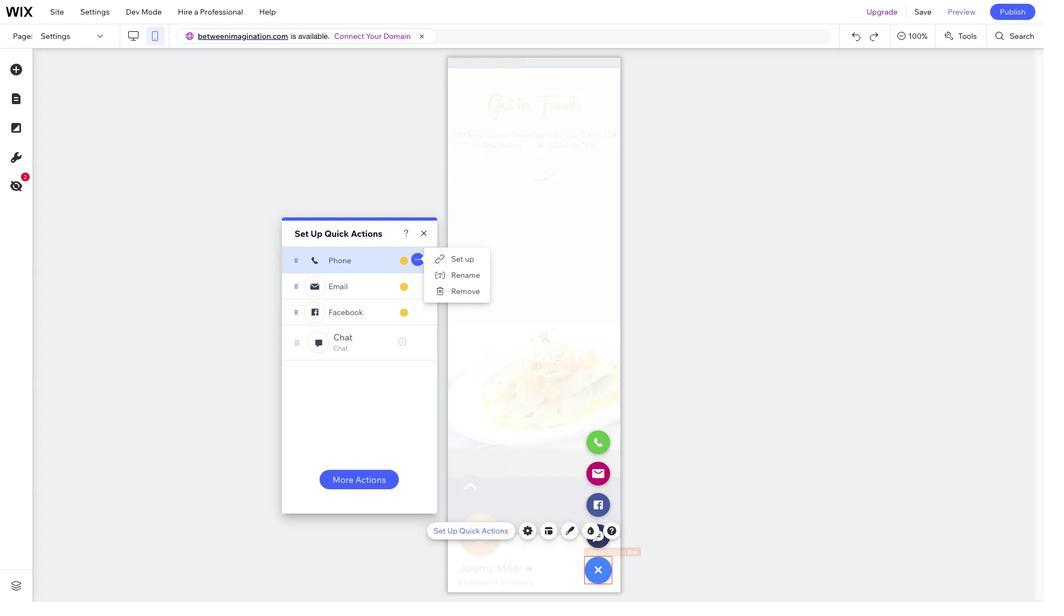 Task type: describe. For each thing, give the bounding box(es) containing it.
rename
[[452, 270, 481, 280]]

100%
[[909, 31, 928, 41]]

1 vertical spatial quick
[[460, 526, 481, 536]]

email
[[329, 281, 348, 291]]

publish
[[1001, 7, 1027, 17]]

save button
[[907, 0, 940, 24]]

dev
[[126, 7, 140, 17]]

professional
[[200, 7, 243, 17]]

1 horizontal spatial set up quick actions
[[434, 526, 509, 536]]

0 horizontal spatial set
[[295, 228, 309, 239]]

domain
[[384, 31, 411, 41]]

100% button
[[892, 24, 936, 48]]

preview button
[[940, 0, 984, 24]]

0 horizontal spatial up
[[311, 228, 323, 239]]

chat chat
[[334, 332, 353, 352]]

0 horizontal spatial quick
[[325, 228, 349, 239]]

remove
[[452, 286, 480, 296]]

connect
[[334, 31, 365, 41]]

more actions
[[333, 474, 386, 485]]

a
[[194, 7, 198, 17]]

site
[[50, 7, 64, 17]]

0 vertical spatial settings
[[80, 7, 110, 17]]

help
[[259, 7, 276, 17]]

0 vertical spatial actions
[[351, 228, 383, 239]]

tools
[[959, 31, 978, 41]]

mode
[[141, 7, 162, 17]]

phone
[[329, 255, 351, 265]]

set up
[[452, 254, 474, 264]]

dev mode
[[126, 7, 162, 17]]

actions inside button
[[356, 474, 386, 485]]

search
[[1011, 31, 1035, 41]]



Task type: locate. For each thing, give the bounding box(es) containing it.
available.
[[298, 32, 330, 40]]

preview
[[949, 7, 976, 17]]

1 vertical spatial set up quick actions
[[434, 526, 509, 536]]

quick
[[325, 228, 349, 239], [460, 526, 481, 536]]

save
[[915, 7, 932, 17]]

settings down site
[[41, 31, 70, 41]]

tools button
[[936, 24, 987, 48]]

up
[[311, 228, 323, 239], [448, 526, 458, 536]]

publish button
[[991, 4, 1036, 20]]

0 vertical spatial up
[[311, 228, 323, 239]]

is
[[291, 32, 296, 40]]

1 vertical spatial chat
[[334, 344, 348, 352]]

more actions button
[[320, 470, 399, 489]]

1 horizontal spatial up
[[448, 526, 458, 536]]

0 vertical spatial set
[[295, 228, 309, 239]]

0 horizontal spatial set up quick actions
[[295, 228, 383, 239]]

1 vertical spatial actions
[[356, 474, 386, 485]]

set
[[295, 228, 309, 239], [452, 254, 464, 264], [434, 526, 446, 536]]

hire
[[178, 7, 193, 17]]

2 vertical spatial actions
[[482, 526, 509, 536]]

actions
[[351, 228, 383, 239], [356, 474, 386, 485], [482, 526, 509, 536]]

facebook
[[329, 307, 363, 317]]

chat inside chat chat
[[334, 344, 348, 352]]

betweenimagination.com
[[198, 31, 288, 41]]

your
[[366, 31, 382, 41]]

0 vertical spatial set up quick actions
[[295, 228, 383, 239]]

settings
[[80, 7, 110, 17], [41, 31, 70, 41]]

0 vertical spatial quick
[[325, 228, 349, 239]]

2 chat from the top
[[334, 344, 348, 352]]

1 horizontal spatial settings
[[80, 7, 110, 17]]

1 vertical spatial up
[[448, 526, 458, 536]]

upgrade
[[867, 7, 898, 17]]

0 horizontal spatial settings
[[41, 31, 70, 41]]

is available. connect your domain
[[291, 31, 411, 41]]

0 vertical spatial chat
[[334, 332, 353, 343]]

1 vertical spatial settings
[[41, 31, 70, 41]]

2 vertical spatial set
[[434, 526, 446, 536]]

chat
[[334, 332, 353, 343], [334, 344, 348, 352]]

hire a professional
[[178, 7, 243, 17]]

1 horizontal spatial quick
[[460, 526, 481, 536]]

1 vertical spatial set
[[452, 254, 464, 264]]

settings left dev
[[80, 7, 110, 17]]

up
[[465, 254, 474, 264]]

1 horizontal spatial set
[[434, 526, 446, 536]]

more
[[333, 474, 354, 485]]

1 chat from the top
[[334, 332, 353, 343]]

2 horizontal spatial set
[[452, 254, 464, 264]]

set up quick actions
[[295, 228, 383, 239], [434, 526, 509, 536]]

search button
[[988, 24, 1045, 48]]



Task type: vqa. For each thing, say whether or not it's contained in the screenshot.
More Actions button
yes



